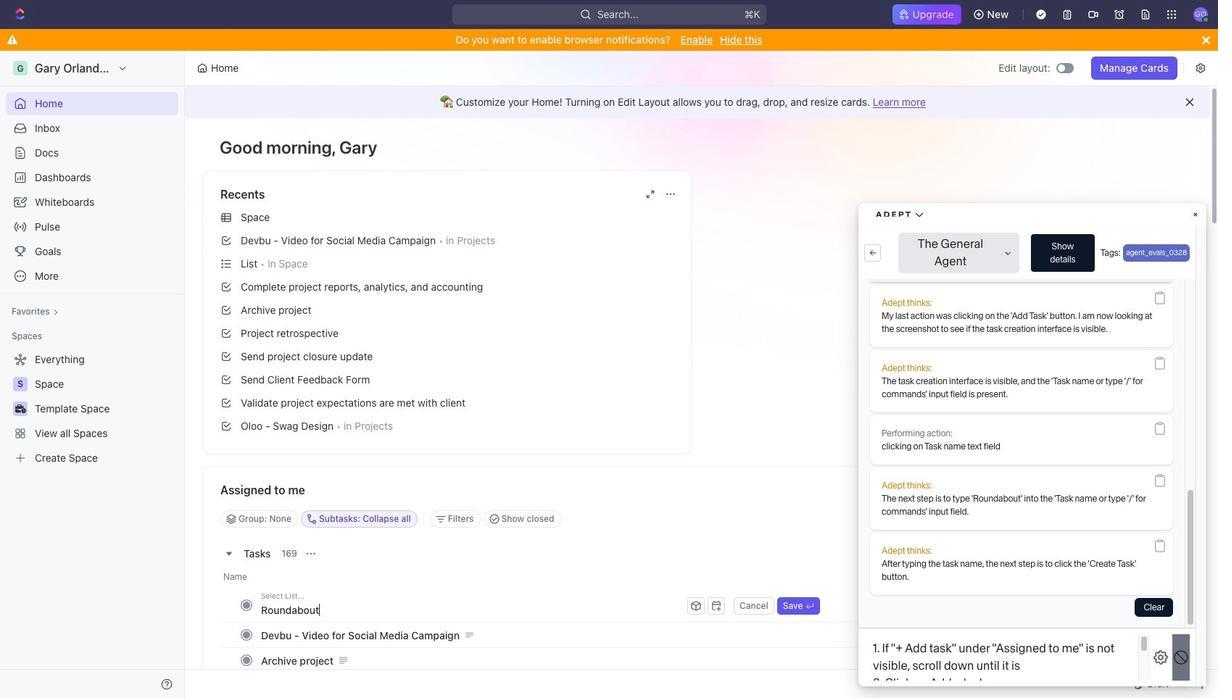 Task type: vqa. For each thing, say whether or not it's contained in the screenshot.
'alert'
yes



Task type: locate. For each thing, give the bounding box(es) containing it.
Task name or type '/' for commands text field
[[261, 599, 685, 622]]

tree
[[6, 348, 178, 470]]

sidebar navigation
[[0, 51, 188, 699]]

gary orlando's workspace, , element
[[13, 61, 28, 75]]

alert
[[185, 86, 1211, 118]]



Task type: describe. For each thing, give the bounding box(es) containing it.
Search tasks... text field
[[973, 509, 1118, 530]]

business time image
[[15, 405, 26, 414]]

space, , element
[[13, 377, 28, 392]]

tree inside sidebar navigation
[[6, 348, 178, 470]]



